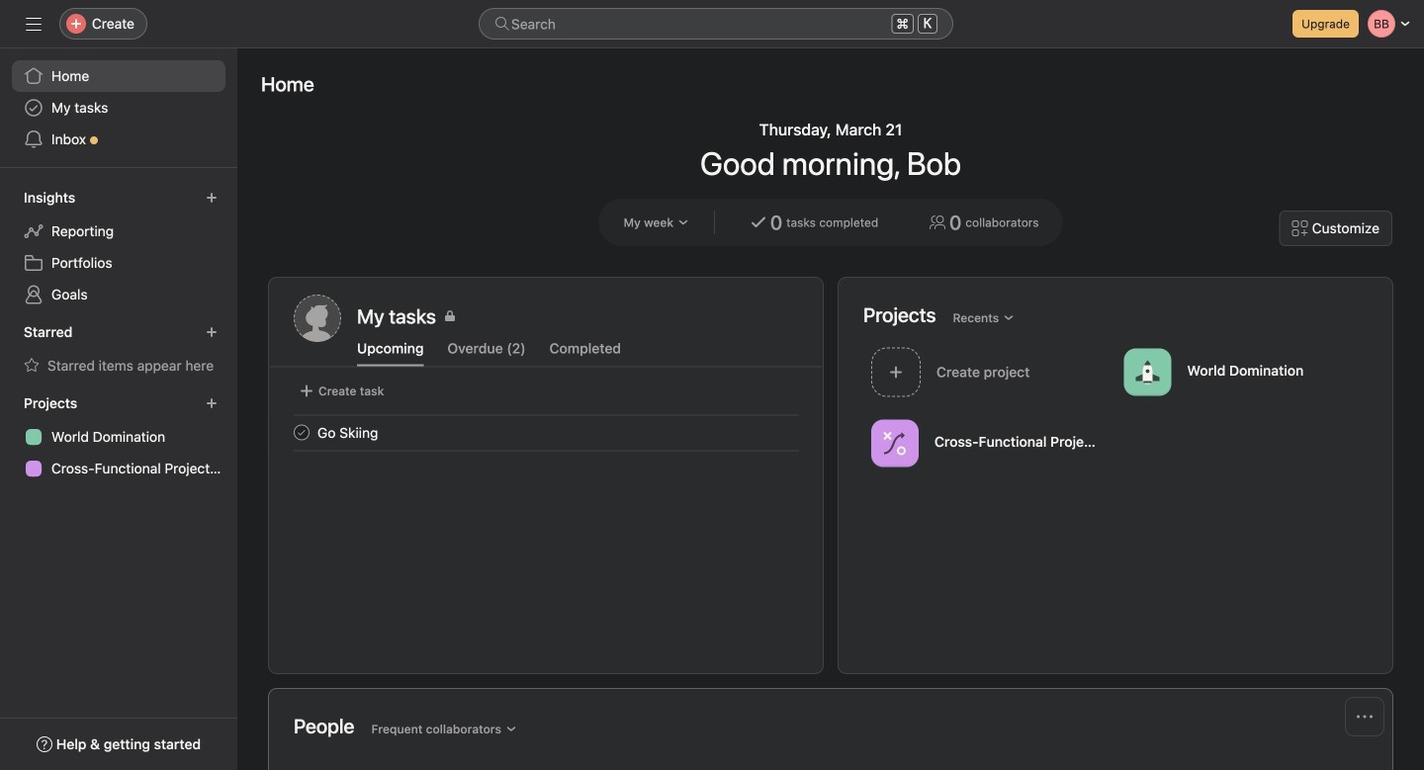 Task type: vqa. For each thing, say whether or not it's contained in the screenshot.
Mark complete "option"
yes



Task type: describe. For each thing, give the bounding box(es) containing it.
line_and_symbols image
[[883, 432, 907, 455]]

Search tasks, projects, and more text field
[[479, 8, 954, 40]]

add profile photo image
[[294, 295, 341, 342]]

hide sidebar image
[[26, 16, 42, 32]]

starred element
[[0, 315, 237, 386]]



Task type: locate. For each thing, give the bounding box(es) containing it.
add items to starred image
[[206, 326, 218, 338]]

new project or portfolio image
[[206, 398, 218, 409]]

rocket image
[[1136, 361, 1160, 384]]

global element
[[0, 48, 237, 167]]

None field
[[479, 8, 954, 40]]

projects element
[[0, 386, 237, 489]]

Mark complete checkbox
[[290, 421, 314, 445]]

list item
[[270, 415, 823, 451]]

new insights image
[[206, 192, 218, 204]]

insights element
[[0, 180, 237, 315]]

mark complete image
[[290, 421, 314, 445]]



